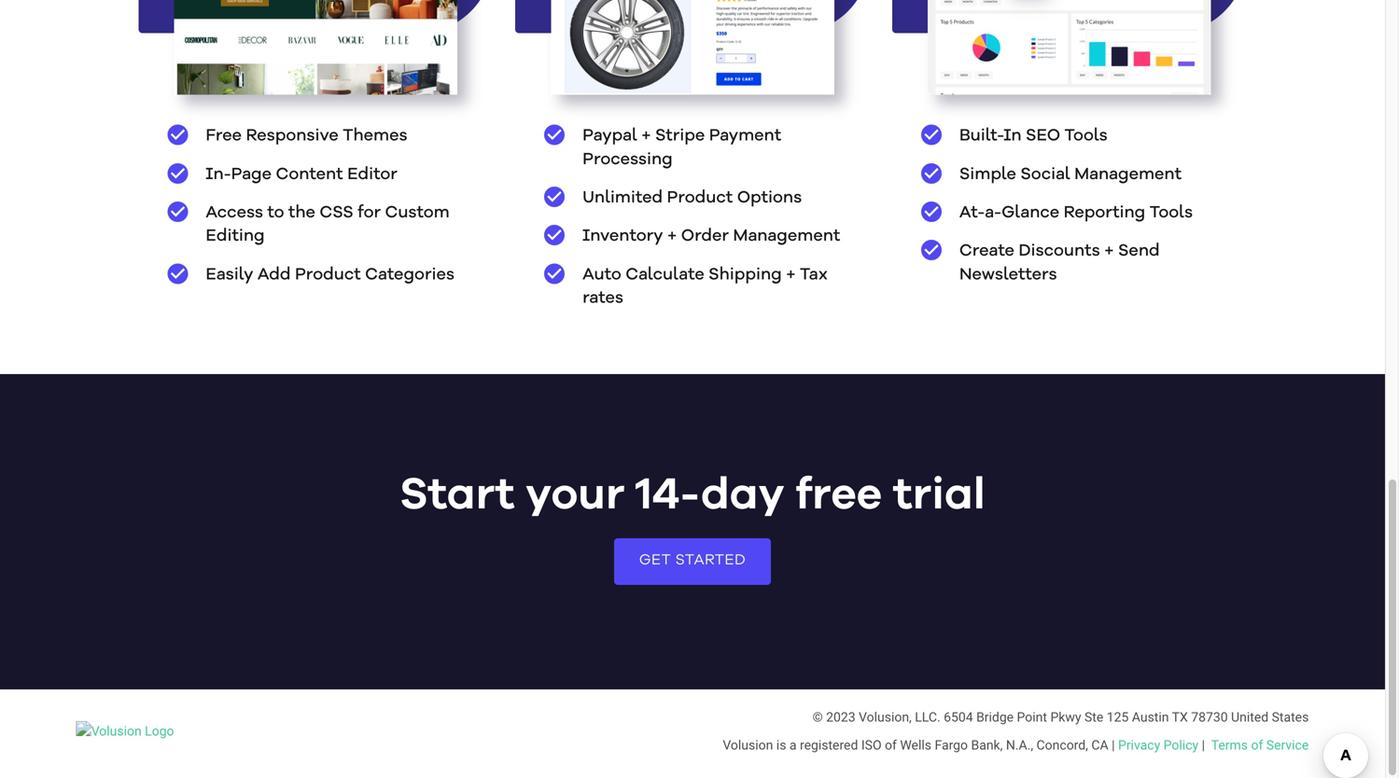 Task type: vqa. For each thing, say whether or not it's contained in the screenshot.


Task type: locate. For each thing, give the bounding box(es) containing it.
+ up processing
[[641, 128, 651, 145]]

+ inside create discounts + send newsletters
[[1104, 243, 1114, 260]]

1 horizontal spatial tools
[[1150, 205, 1193, 222]]

custom
[[385, 205, 450, 222]]

terms of service link
[[1211, 738, 1309, 753]]

get
[[639, 553, 671, 568]]

send
[[1118, 243, 1160, 260]]

discounts
[[1019, 243, 1100, 260]]

reporting
[[1064, 205, 1146, 222]]

product up order
[[667, 190, 733, 207]]

llc.
[[915, 710, 941, 725]]

0 horizontal spatial product
[[295, 267, 361, 284]]

responsive
[[246, 128, 339, 145]]

at-
[[959, 205, 985, 222]]

in-page content editor
[[206, 166, 397, 183]]

simple
[[959, 166, 1016, 183]]

bank,
[[971, 738, 1003, 753]]

iso
[[861, 738, 882, 753]]

tools up the simple social management at the top
[[1064, 128, 1108, 145]]

newsletters
[[959, 267, 1057, 284]]

0 horizontal spatial tools
[[1064, 128, 1108, 145]]

simple social management
[[959, 166, 1182, 183]]

day
[[701, 473, 785, 518]]

0 horizontal spatial management
[[733, 228, 840, 245]]

tax
[[800, 267, 828, 284]]

shipping
[[709, 267, 782, 284]]

page
[[231, 166, 272, 183]]

| down 78730
[[1202, 738, 1205, 753]]

for
[[358, 205, 381, 222]]

wells
[[900, 738, 932, 753]]

1 | from the left
[[1112, 738, 1115, 753]]

management up reporting
[[1074, 166, 1182, 183]]

in
[[1004, 128, 1022, 145]]

create
[[959, 243, 1015, 260]]

+
[[641, 128, 651, 145], [667, 228, 677, 245], [1104, 243, 1114, 260], [786, 267, 796, 284]]

product down access to the css for custom editing
[[295, 267, 361, 284]]

the
[[288, 205, 315, 222]]

paypal
[[583, 128, 637, 145]]

2 | from the left
[[1202, 738, 1205, 753]]

0 vertical spatial product
[[667, 190, 733, 207]]

1 horizontal spatial |
[[1202, 738, 1205, 753]]

bridge
[[976, 710, 1014, 725]]

1 vertical spatial management
[[733, 228, 840, 245]]

+ left tax
[[786, 267, 796, 284]]

started
[[675, 553, 746, 568]]

free
[[796, 473, 882, 518]]

©
[[813, 710, 823, 725]]

states
[[1272, 710, 1309, 725]]

create discounts + send newsletters
[[959, 243, 1160, 284]]

glance
[[1002, 205, 1060, 222]]

volusion
[[723, 738, 773, 753]]

product
[[667, 190, 733, 207], [295, 267, 361, 284]]

registered
[[800, 738, 858, 753]]

is
[[776, 738, 786, 753]]

+ left the send
[[1104, 243, 1114, 260]]

built-
[[959, 128, 1004, 145]]

tools
[[1064, 128, 1108, 145], [1150, 205, 1193, 222]]

rates
[[583, 290, 623, 307]]

privacy policy
[[1118, 738, 1199, 753]]

volusion logo image
[[76, 722, 174, 742]]

your
[[526, 473, 625, 518]]

unlimited product options
[[583, 190, 802, 207]]

auto
[[583, 267, 621, 284]]

tools up the send
[[1150, 205, 1193, 222]]

0 horizontal spatial |
[[1112, 738, 1115, 753]]

1 horizontal spatial management
[[1074, 166, 1182, 183]]

easily add product categories
[[206, 267, 455, 284]]

in-
[[206, 166, 231, 183]]

|
[[1112, 738, 1115, 753], [1202, 738, 1205, 753]]

css
[[320, 205, 353, 222]]

auto calculate shipping + tax rates
[[583, 267, 828, 307]]

unlimited
[[583, 190, 663, 207]]

volusion,
[[859, 710, 912, 725]]

| right ca at the right bottom of page
[[1112, 738, 1115, 753]]

management down options in the top of the page
[[733, 228, 840, 245]]

management
[[1074, 166, 1182, 183], [733, 228, 840, 245]]



Task type: describe. For each thing, give the bounding box(es) containing it.
free
[[206, 128, 242, 145]]

access to the css for custom editing
[[206, 205, 450, 245]]

a-
[[985, 205, 1002, 222]]

125
[[1107, 710, 1129, 725]]

0 vertical spatial tools
[[1064, 128, 1108, 145]]

1 vertical spatial product
[[295, 267, 361, 284]]

get started link
[[614, 538, 771, 585]]

ca
[[1092, 738, 1109, 753]]

at-a-glance reporting tools
[[959, 205, 1193, 222]]

+ left order
[[667, 228, 677, 245]]

fargo
[[935, 738, 968, 753]]

of
[[885, 738, 897, 753]]

2023
[[826, 710, 856, 725]]

stripe
[[655, 128, 705, 145]]

to
[[267, 205, 284, 222]]

add
[[258, 267, 291, 284]]

processing
[[583, 151, 673, 168]]

14-
[[636, 473, 701, 518]]

built-in seo tools
[[959, 128, 1108, 145]]

united
[[1231, 710, 1269, 725]]

1 horizontal spatial product
[[667, 190, 733, 207]]

n.a.,
[[1006, 738, 1033, 753]]

start your 14-day free trial
[[400, 473, 986, 518]]

austin
[[1132, 710, 1169, 725]]

trial
[[893, 473, 986, 518]]

+ inside the auto calculate shipping + tax rates
[[786, 267, 796, 284]]

pkwy
[[1050, 710, 1081, 725]]

order
[[681, 228, 729, 245]]

social
[[1021, 166, 1070, 183]]

ste
[[1085, 710, 1104, 725]]

paypal + stripe payment processing
[[583, 128, 781, 168]]

get started
[[639, 553, 746, 568]]

78730
[[1191, 710, 1228, 725]]

volusion is a registered iso of wells fargo bank, n.a., concord, ca | privacy policy | terms of service
[[723, 738, 1309, 753]]

editing
[[206, 228, 265, 245]]

point
[[1017, 710, 1047, 725]]

a
[[790, 738, 797, 753]]

payment
[[709, 128, 781, 145]]

1 vertical spatial tools
[[1150, 205, 1193, 222]]

inventory
[[583, 228, 663, 245]]

seo
[[1026, 128, 1060, 145]]

0 vertical spatial management
[[1074, 166, 1182, 183]]

start
[[400, 473, 515, 518]]

terms of service
[[1211, 738, 1309, 753]]

calculate
[[626, 267, 704, 284]]

inventory + order management
[[583, 228, 840, 245]]

content
[[276, 166, 343, 183]]

categories
[[365, 267, 455, 284]]

editor
[[347, 166, 397, 183]]

+ inside "paypal + stripe payment processing"
[[641, 128, 651, 145]]

free responsive themes
[[206, 128, 407, 145]]

concord,
[[1037, 738, 1088, 753]]

easily
[[206, 267, 253, 284]]

privacy policy link
[[1118, 738, 1199, 753]]

© 2023 volusion, llc. 6504 bridge point pkwy ste 125 austin tx 78730 united states
[[813, 710, 1309, 725]]

access
[[206, 205, 263, 222]]

options
[[737, 190, 802, 207]]

themes
[[343, 128, 407, 145]]

6504
[[944, 710, 973, 725]]

tx
[[1172, 710, 1188, 725]]



